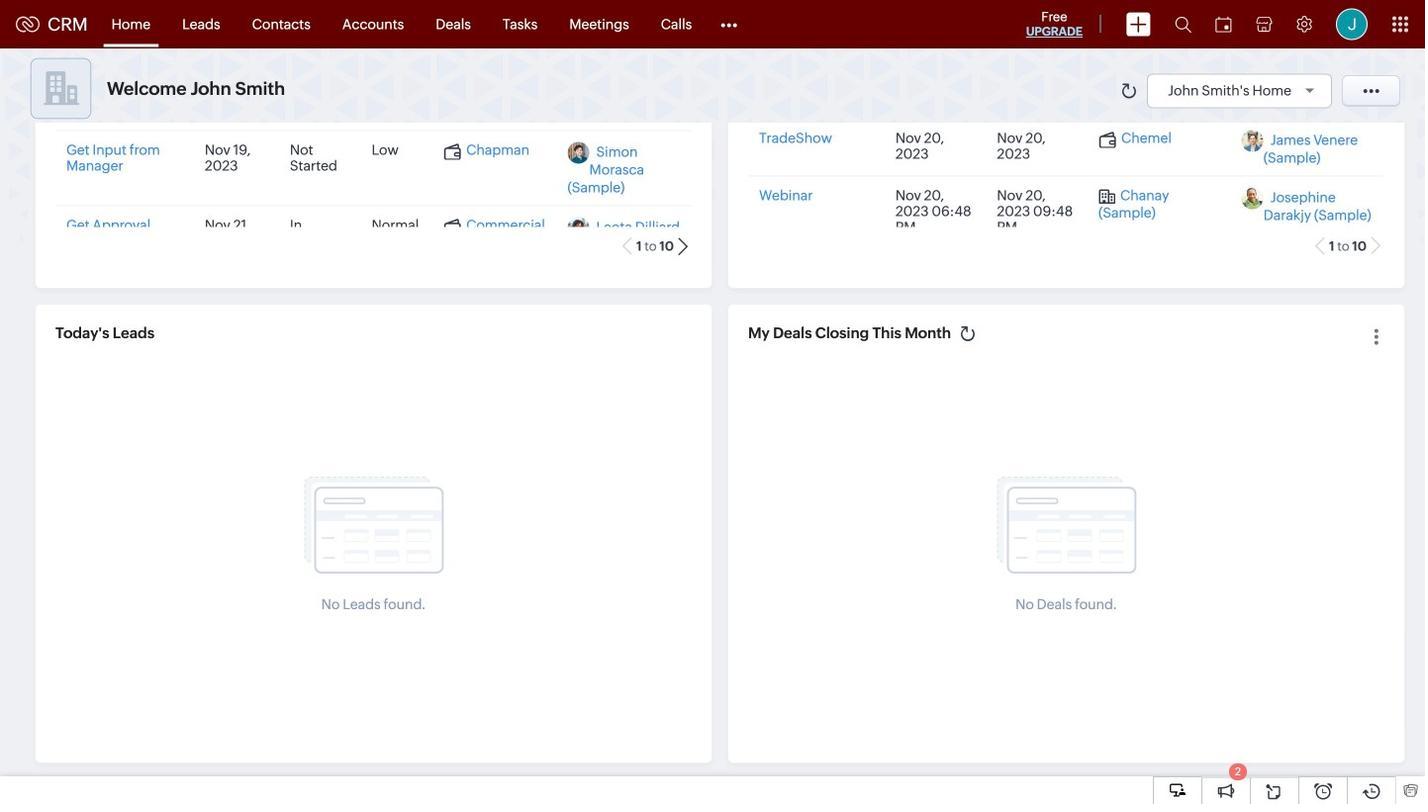Task type: describe. For each thing, give the bounding box(es) containing it.
search element
[[1163, 0, 1204, 49]]

Other Modules field
[[708, 8, 751, 40]]

create menu image
[[1126, 12, 1151, 36]]

profile image
[[1336, 8, 1368, 40]]

profile element
[[1324, 0, 1380, 48]]

search image
[[1175, 16, 1192, 33]]



Task type: locate. For each thing, give the bounding box(es) containing it.
calendar image
[[1215, 16, 1232, 32]]

create menu element
[[1115, 0, 1163, 48]]

logo image
[[16, 16, 40, 32]]



Task type: vqa. For each thing, say whether or not it's contained in the screenshot.
Miller corresponding to tresa- sweely@noemail.com
no



